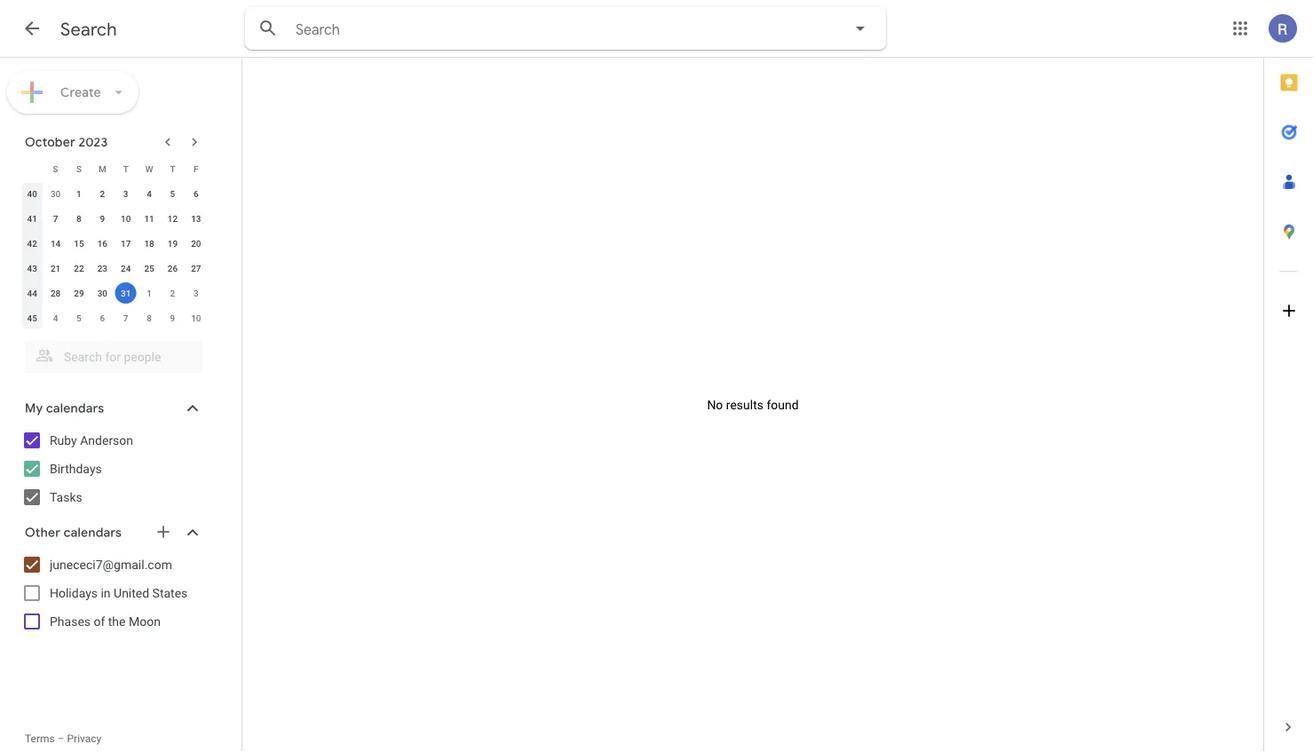 Task type: describe. For each thing, give the bounding box(es) containing it.
my calendars
[[25, 401, 104, 417]]

10 for 10 element at the left of page
[[121, 213, 131, 224]]

ruby
[[50, 433, 77, 448]]

1 horizontal spatial 6
[[194, 188, 199, 199]]

0 horizontal spatial 2
[[100, 188, 105, 199]]

go back image
[[21, 18, 43, 39]]

21 element
[[45, 258, 66, 279]]

states
[[152, 586, 188, 600]]

calendars for other calendars
[[64, 525, 122, 541]]

0 horizontal spatial 9
[[100, 213, 105, 224]]

0 horizontal spatial 8
[[76, 213, 82, 224]]

create
[[60, 84, 101, 100]]

25
[[144, 263, 154, 274]]

calendars for my calendars
[[46, 401, 104, 417]]

october
[[25, 134, 75, 150]]

row containing 43
[[20, 256, 208, 281]]

18
[[144, 238, 154, 249]]

31 cell
[[114, 281, 138, 306]]

november 8 element
[[139, 307, 160, 329]]

search image
[[250, 11, 286, 46]]

18 element
[[139, 233, 160, 254]]

november 1 element
[[139, 282, 160, 304]]

other calendars list
[[4, 551, 220, 636]]

row containing 40
[[20, 181, 208, 206]]

24
[[121, 263, 131, 274]]

45
[[27, 313, 37, 323]]

tasks
[[50, 490, 82, 504]]

0 horizontal spatial 7
[[53, 213, 58, 224]]

2 s from the left
[[76, 163, 82, 174]]

28 element
[[45, 282, 66, 304]]

23
[[97, 263, 107, 274]]

results
[[726, 398, 764, 412]]

12
[[168, 213, 178, 224]]

1 vertical spatial 4
[[53, 313, 58, 323]]

0 vertical spatial 3
[[123, 188, 128, 199]]

23 element
[[92, 258, 113, 279]]

31
[[121, 288, 131, 298]]

search
[[60, 18, 117, 40]]

15 element
[[68, 233, 90, 254]]

f
[[194, 163, 199, 174]]

11 element
[[139, 208, 160, 229]]

anderson
[[80, 433, 133, 448]]

of
[[94, 614, 105, 629]]

w
[[145, 163, 153, 174]]

row containing 41
[[20, 206, 208, 231]]

24 element
[[115, 258, 136, 279]]

1 vertical spatial 7
[[123, 313, 128, 323]]

21
[[51, 263, 61, 274]]

1 horizontal spatial 4
[[147, 188, 152, 199]]

privacy link
[[67, 733, 102, 745]]

search heading
[[60, 18, 117, 40]]

holidays in united states
[[50, 586, 188, 600]]

october 2023 grid
[[17, 156, 208, 330]]

25 element
[[139, 258, 160, 279]]

0 horizontal spatial 1
[[76, 188, 82, 199]]

ruby anderson
[[50, 433, 133, 448]]

15
[[74, 238, 84, 249]]

in
[[101, 586, 111, 600]]

moon
[[129, 614, 161, 629]]

40
[[27, 188, 37, 199]]

30 for september 30 element
[[51, 188, 61, 199]]

november 9 element
[[162, 307, 183, 329]]

november 10 element
[[185, 307, 207, 329]]

row containing 44
[[20, 281, 208, 306]]

november 3 element
[[185, 282, 207, 304]]

6 inside 'element'
[[100, 313, 105, 323]]

october 2023
[[25, 134, 108, 150]]

–
[[57, 733, 64, 745]]

22 element
[[68, 258, 90, 279]]

10 element
[[115, 208, 136, 229]]

1 vertical spatial 3
[[194, 288, 199, 298]]

found
[[767, 398, 799, 412]]

2023
[[79, 134, 108, 150]]



Task type: locate. For each thing, give the bounding box(es) containing it.
2 row from the top
[[20, 181, 208, 206]]

5
[[170, 188, 175, 199], [76, 313, 82, 323]]

14
[[51, 238, 61, 249]]

19
[[168, 238, 178, 249]]

birthdays
[[50, 461, 102, 476]]

11
[[144, 213, 154, 224]]

november 2 element
[[162, 282, 183, 304]]

3 up 10 element at the left of page
[[123, 188, 128, 199]]

8 left november 9 element
[[147, 313, 152, 323]]

13
[[191, 213, 201, 224]]

28
[[51, 288, 61, 298]]

row containing 45
[[20, 306, 208, 330]]

add other calendars image
[[155, 523, 172, 541]]

Search for people text field
[[36, 341, 192, 373]]

1 t from the left
[[123, 163, 129, 174]]

1 vertical spatial 5
[[76, 313, 82, 323]]

2 down the m
[[100, 188, 105, 199]]

16 element
[[92, 233, 113, 254]]

0 vertical spatial 9
[[100, 213, 105, 224]]

search options image
[[843, 11, 878, 46]]

m
[[99, 163, 106, 174]]

17 element
[[115, 233, 136, 254]]

3 row from the top
[[20, 206, 208, 231]]

1 horizontal spatial 30
[[97, 288, 107, 298]]

1 vertical spatial 2
[[170, 288, 175, 298]]

1 row from the top
[[20, 156, 208, 181]]

4
[[147, 188, 152, 199], [53, 313, 58, 323]]

0 horizontal spatial 4
[[53, 313, 58, 323]]

5 right november 4 element
[[76, 313, 82, 323]]

Search text field
[[296, 20, 800, 39]]

other calendars
[[25, 525, 122, 541]]

19 element
[[162, 233, 183, 254]]

1
[[76, 188, 82, 199], [147, 288, 152, 298]]

0 vertical spatial 1
[[76, 188, 82, 199]]

row group inside october 2023 grid
[[20, 181, 208, 330]]

november 5 element
[[68, 307, 90, 329]]

0 horizontal spatial 10
[[121, 213, 131, 224]]

1 vertical spatial 9
[[170, 313, 175, 323]]

terms – privacy
[[25, 733, 102, 745]]

s left the m
[[76, 163, 82, 174]]

17
[[121, 238, 131, 249]]

row group containing 40
[[20, 181, 208, 330]]

row containing s
[[20, 156, 208, 181]]

calendars
[[46, 401, 104, 417], [64, 525, 122, 541]]

the
[[108, 614, 126, 629]]

0 vertical spatial 2
[[100, 188, 105, 199]]

0 vertical spatial 10
[[121, 213, 131, 224]]

7 row from the top
[[20, 306, 208, 330]]

1 s from the left
[[53, 163, 58, 174]]

1 vertical spatial 1
[[147, 288, 152, 298]]

my
[[25, 401, 43, 417]]

0 vertical spatial 8
[[76, 213, 82, 224]]

29
[[74, 288, 84, 298]]

november 6 element
[[92, 307, 113, 329]]

30
[[51, 188, 61, 199], [97, 288, 107, 298]]

phases of the moon
[[50, 614, 161, 629]]

0 horizontal spatial 5
[[76, 313, 82, 323]]

0 vertical spatial 6
[[194, 188, 199, 199]]

26
[[168, 263, 178, 274]]

27
[[191, 263, 201, 274]]

2 left november 3 element at top left
[[170, 288, 175, 298]]

t
[[123, 163, 129, 174], [170, 163, 175, 174]]

1 left november 2 element
[[147, 288, 152, 298]]

calendars inside dropdown button
[[64, 525, 122, 541]]

2
[[100, 188, 105, 199], [170, 288, 175, 298]]

calendars up ruby
[[46, 401, 104, 417]]

1 horizontal spatial 3
[[194, 288, 199, 298]]

4 up 11 element
[[147, 188, 152, 199]]

20
[[191, 238, 201, 249]]

row group
[[20, 181, 208, 330]]

1 vertical spatial calendars
[[64, 525, 122, 541]]

1 vertical spatial 6
[[100, 313, 105, 323]]

2 t from the left
[[170, 163, 175, 174]]

4 left november 5 element on the left of the page
[[53, 313, 58, 323]]

no results found
[[707, 398, 799, 412]]

31, today element
[[115, 282, 136, 304]]

None search field
[[245, 7, 886, 50]]

22
[[74, 263, 84, 274]]

holidays
[[50, 586, 98, 600]]

0 vertical spatial 30
[[51, 188, 61, 199]]

9 left the november 10 element
[[170, 313, 175, 323]]

other
[[25, 525, 61, 541]]

t right the m
[[123, 163, 129, 174]]

my calendars button
[[4, 394, 220, 423]]

other calendars button
[[4, 519, 220, 547]]

tab list
[[1265, 58, 1314, 703]]

1 horizontal spatial 5
[[170, 188, 175, 199]]

10 right november 9 element
[[191, 313, 201, 323]]

1 vertical spatial 8
[[147, 313, 152, 323]]

30 right 29 element
[[97, 288, 107, 298]]

t right 'w'
[[170, 163, 175, 174]]

0 horizontal spatial t
[[123, 163, 129, 174]]

8 up 15 element
[[76, 213, 82, 224]]

1 horizontal spatial 8
[[147, 313, 152, 323]]

6 right november 5 element on the left of the page
[[100, 313, 105, 323]]

0 horizontal spatial 3
[[123, 188, 128, 199]]

3
[[123, 188, 128, 199], [194, 288, 199, 298]]

12 element
[[162, 208, 183, 229]]

row containing 42
[[20, 231, 208, 256]]

1 horizontal spatial s
[[76, 163, 82, 174]]

1 horizontal spatial 9
[[170, 313, 175, 323]]

0 vertical spatial 5
[[170, 188, 175, 199]]

1 horizontal spatial 2
[[170, 288, 175, 298]]

s up september 30 element
[[53, 163, 58, 174]]

7 right november 6 'element'
[[123, 313, 128, 323]]

None search field
[[0, 334, 220, 373]]

10 left 11
[[121, 213, 131, 224]]

14 element
[[45, 233, 66, 254]]

1 horizontal spatial 1
[[147, 288, 152, 298]]

september 30 element
[[45, 183, 66, 204]]

0 horizontal spatial s
[[53, 163, 58, 174]]

november 4 element
[[45, 307, 66, 329]]

privacy
[[67, 733, 102, 745]]

0 vertical spatial 4
[[147, 188, 152, 199]]

6 row from the top
[[20, 281, 208, 306]]

1 vertical spatial 10
[[191, 313, 201, 323]]

2 inside november 2 element
[[170, 288, 175, 298]]

7 right 41
[[53, 213, 58, 224]]

calendars inside dropdown button
[[46, 401, 104, 417]]

1 vertical spatial 30
[[97, 288, 107, 298]]

29 element
[[68, 282, 90, 304]]

10
[[121, 213, 131, 224], [191, 313, 201, 323]]

junececi7@gmail.com
[[50, 557, 172, 572]]

30 element
[[92, 282, 113, 304]]

42
[[27, 238, 37, 249]]

no
[[707, 398, 723, 412]]

row
[[20, 156, 208, 181], [20, 181, 208, 206], [20, 206, 208, 231], [20, 231, 208, 256], [20, 256, 208, 281], [20, 281, 208, 306], [20, 306, 208, 330]]

s
[[53, 163, 58, 174], [76, 163, 82, 174]]

7
[[53, 213, 58, 224], [123, 313, 128, 323]]

26 element
[[162, 258, 183, 279]]

my calendars list
[[4, 426, 220, 512]]

terms link
[[25, 733, 55, 745]]

calendars up junececi7@gmail.com
[[64, 525, 122, 541]]

united
[[114, 586, 149, 600]]

27 element
[[185, 258, 207, 279]]

create button
[[7, 71, 138, 114]]

13 element
[[185, 208, 207, 229]]

phases
[[50, 614, 91, 629]]

8
[[76, 213, 82, 224], [147, 313, 152, 323]]

3 right november 2 element
[[194, 288, 199, 298]]

16
[[97, 238, 107, 249]]

30 for 30 element
[[97, 288, 107, 298]]

43
[[27, 263, 37, 274]]

20 element
[[185, 233, 207, 254]]

9
[[100, 213, 105, 224], [170, 313, 175, 323]]

1 horizontal spatial 7
[[123, 313, 128, 323]]

5 row from the top
[[20, 256, 208, 281]]

30 inside september 30 element
[[51, 188, 61, 199]]

terms
[[25, 733, 55, 745]]

november 7 element
[[115, 307, 136, 329]]

30 right 40
[[51, 188, 61, 199]]

4 row from the top
[[20, 231, 208, 256]]

0 horizontal spatial 30
[[51, 188, 61, 199]]

6
[[194, 188, 199, 199], [100, 313, 105, 323]]

1 horizontal spatial 10
[[191, 313, 201, 323]]

5 up 12 'element' on the top of page
[[170, 188, 175, 199]]

10 for the november 10 element
[[191, 313, 201, 323]]

0 vertical spatial calendars
[[46, 401, 104, 417]]

6 down f
[[194, 188, 199, 199]]

1 horizontal spatial t
[[170, 163, 175, 174]]

0 horizontal spatial 6
[[100, 313, 105, 323]]

44
[[27, 288, 37, 298]]

0 vertical spatial 7
[[53, 213, 58, 224]]

9 left 10 element at the left of page
[[100, 213, 105, 224]]

30 inside 30 element
[[97, 288, 107, 298]]

41
[[27, 213, 37, 224]]

1 right september 30 element
[[76, 188, 82, 199]]



Task type: vqa. For each thing, say whether or not it's contained in the screenshot.
Search options icon
yes



